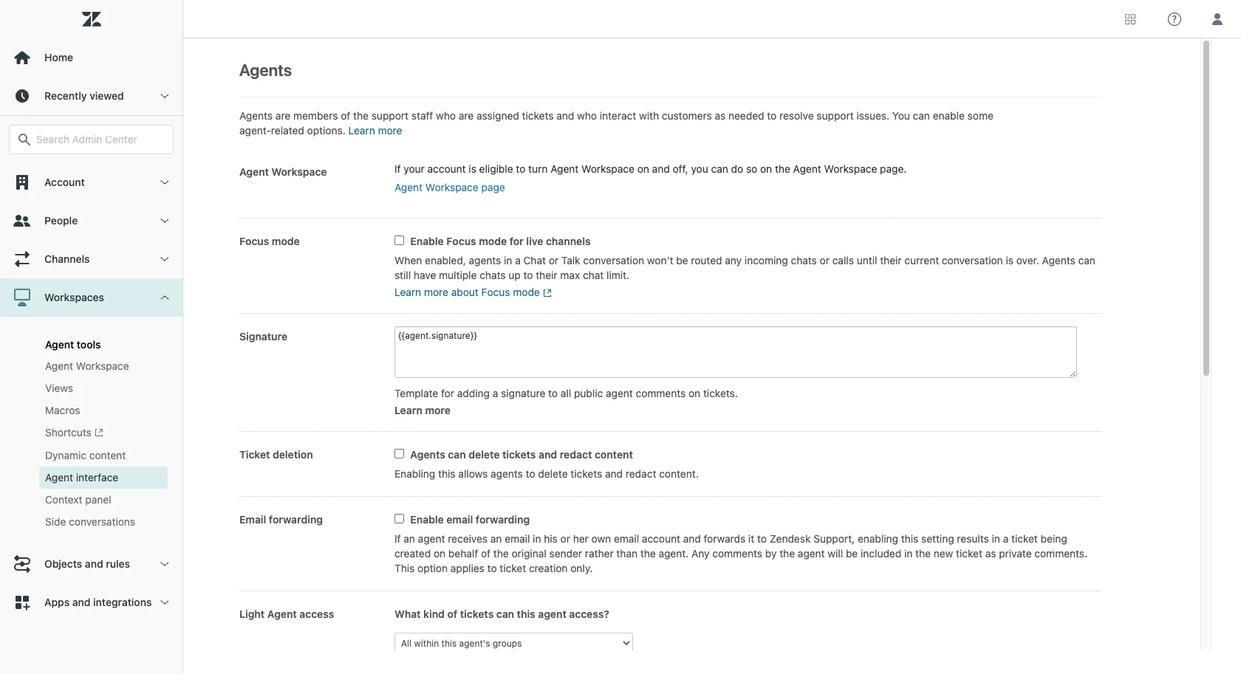 Task type: vqa. For each thing, say whether or not it's contained in the screenshot.
Shortcuts "link"
yes



Task type: locate. For each thing, give the bounding box(es) containing it.
recently viewed
[[44, 89, 124, 102]]

home button
[[0, 38, 182, 77]]

content
[[89, 449, 126, 462]]

1 vertical spatial agent
[[45, 360, 73, 372]]

1 agent from the top
[[45, 338, 74, 351]]

side
[[45, 516, 66, 528]]

channels button
[[0, 240, 182, 279]]

side conversations link
[[39, 511, 168, 534]]

tree item containing workspaces
[[0, 279, 182, 545]]

agent up views
[[45, 360, 73, 372]]

account button
[[0, 163, 182, 202]]

side conversations
[[45, 516, 135, 528]]

1 vertical spatial and
[[72, 596, 90, 609]]

None search field
[[1, 125, 181, 154]]

rules
[[106, 558, 130, 571]]

agent tools
[[45, 338, 101, 351]]

tree item inside the primary 'element'
[[0, 279, 182, 545]]

0 vertical spatial and
[[85, 558, 103, 571]]

account
[[44, 176, 85, 188]]

user menu image
[[1208, 9, 1227, 28]]

zendesk products image
[[1125, 14, 1136, 24]]

viewed
[[90, 89, 124, 102]]

context
[[45, 494, 82, 506]]

conversations
[[69, 516, 135, 528]]

apps
[[44, 596, 70, 609]]

tree containing account
[[0, 163, 182, 622]]

interface
[[76, 472, 118, 484]]

agent left "tools"
[[45, 338, 74, 351]]

agent inside "element"
[[45, 360, 73, 372]]

help image
[[1168, 12, 1181, 25]]

3 agent from the top
[[45, 472, 73, 484]]

context panel element
[[45, 493, 111, 508]]

panel
[[85, 494, 111, 506]]

2 agent from the top
[[45, 360, 73, 372]]

and right apps
[[72, 596, 90, 609]]

views element
[[45, 381, 73, 396]]

Search Admin Center field
[[36, 133, 164, 146]]

tree
[[0, 163, 182, 622]]

agent workspace element
[[45, 359, 129, 374]]

agent
[[45, 338, 74, 351], [45, 360, 73, 372], [45, 472, 73, 484]]

dynamic content element
[[45, 449, 126, 463]]

integrations
[[93, 596, 152, 609]]

and left rules
[[85, 558, 103, 571]]

channels
[[44, 253, 90, 265]]

dynamic content link
[[39, 445, 168, 467]]

objects
[[44, 558, 82, 571]]

side conversations element
[[45, 515, 135, 530]]

objects and rules button
[[0, 545, 182, 584]]

workspaces button
[[0, 279, 182, 317]]

tree item
[[0, 279, 182, 545]]

agent interface
[[45, 472, 118, 484]]

and
[[85, 558, 103, 571], [72, 596, 90, 609]]

2 vertical spatial agent
[[45, 472, 73, 484]]

0 vertical spatial agent
[[45, 338, 74, 351]]

recently
[[44, 89, 87, 102]]

agent up context
[[45, 472, 73, 484]]



Task type: describe. For each thing, give the bounding box(es) containing it.
agent for agent tools
[[45, 338, 74, 351]]

workspaces
[[44, 291, 104, 304]]

apps and integrations
[[44, 596, 152, 609]]

tree inside the primary 'element'
[[0, 163, 182, 622]]

context panel
[[45, 494, 111, 506]]

agent interface link
[[39, 467, 168, 489]]

people
[[44, 214, 78, 227]]

macros element
[[45, 403, 80, 418]]

tools
[[77, 338, 101, 351]]

views
[[45, 382, 73, 395]]

agent workspace
[[45, 360, 129, 372]]

workspace
[[76, 360, 129, 372]]

agent for agent workspace
[[45, 360, 73, 372]]

context panel link
[[39, 489, 168, 511]]

none search field inside the primary 'element'
[[1, 125, 181, 154]]

and for objects
[[85, 558, 103, 571]]

objects and rules
[[44, 558, 130, 571]]

shortcuts
[[45, 426, 91, 439]]

people button
[[0, 202, 182, 240]]

recently viewed button
[[0, 77, 182, 115]]

primary element
[[0, 0, 183, 675]]

apps and integrations button
[[0, 584, 182, 622]]

workspaces group
[[0, 317, 182, 545]]

agent interface element
[[45, 471, 118, 486]]

shortcuts link
[[39, 422, 168, 445]]

home
[[44, 51, 73, 64]]

dynamic
[[45, 449, 87, 462]]

shortcuts element
[[45, 426, 103, 441]]

dynamic content
[[45, 449, 126, 462]]

macros link
[[39, 400, 168, 422]]

agent workspace link
[[39, 355, 168, 378]]

views link
[[39, 378, 168, 400]]

macros
[[45, 404, 80, 417]]

agent tools element
[[45, 338, 101, 351]]

agent for agent interface
[[45, 472, 73, 484]]

and for apps
[[72, 596, 90, 609]]



